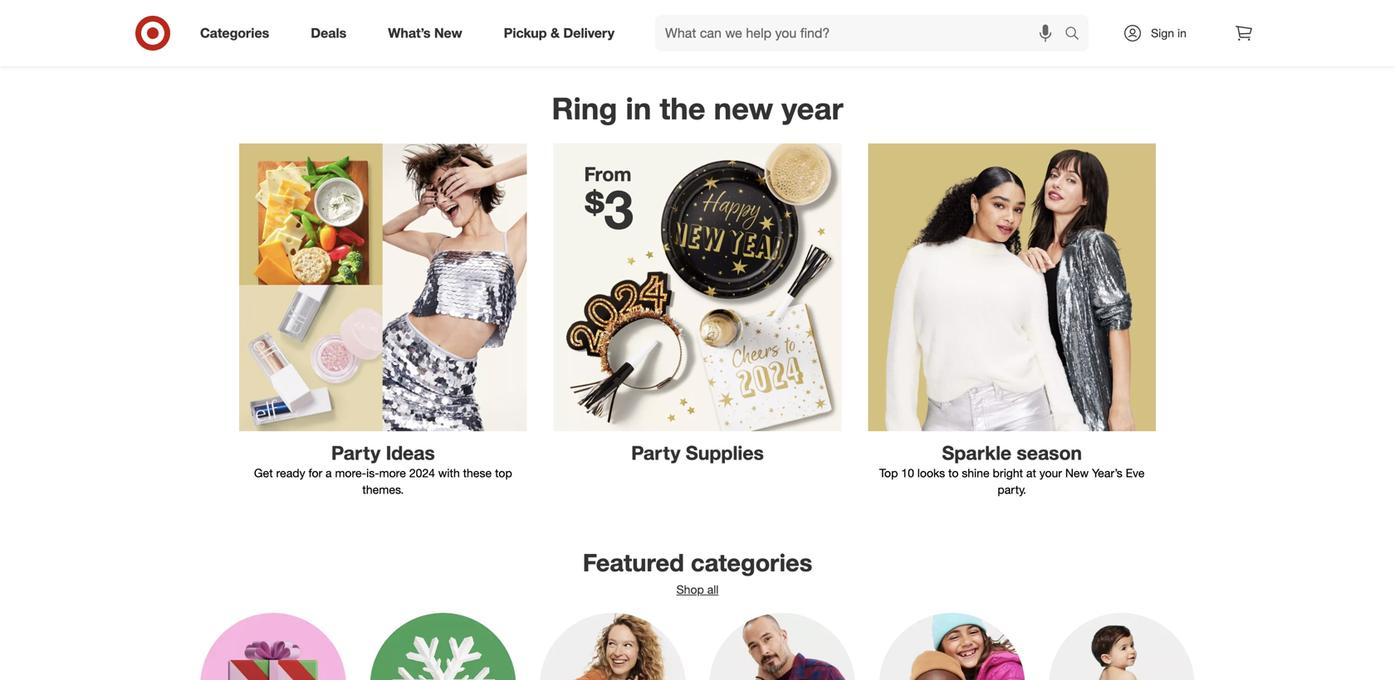 Task type: vqa. For each thing, say whether or not it's contained in the screenshot.
leftmost party
yes



Task type: describe. For each thing, give the bounding box(es) containing it.
ready
[[276, 466, 305, 481]]

sign
[[1151, 26, 1174, 40]]

more
[[379, 466, 406, 481]]

with
[[438, 466, 460, 481]]

is-
[[366, 466, 379, 481]]

featured
[[583, 549, 684, 578]]

new inside sparkle season top 10 looks to shine bright at your new year's eve party.
[[1065, 466, 1089, 481]]

year
[[782, 90, 843, 127]]

top
[[879, 466, 898, 481]]

party supplies
[[631, 442, 764, 465]]

a
[[326, 466, 332, 481]]

new inside "link"
[[434, 25, 462, 41]]

pickup & delivery link
[[490, 15, 635, 51]]

featured categories shop all
[[583, 549, 812, 597]]

categories
[[691, 549, 812, 578]]

2024
[[409, 466, 435, 481]]

shine
[[962, 466, 990, 481]]

What can we help you find? suggestions appear below search field
[[655, 15, 1069, 51]]

looks
[[917, 466, 945, 481]]

bright
[[993, 466, 1023, 481]]

shop
[[676, 583, 704, 597]]

eve
[[1126, 466, 1145, 481]]

ideas
[[386, 442, 435, 465]]

sign in
[[1151, 26, 1187, 40]]

what's
[[388, 25, 430, 41]]

10
[[901, 466, 914, 481]]

what's new
[[388, 25, 462, 41]]

year's
[[1092, 466, 1123, 481]]

top
[[495, 466, 512, 481]]

pickup & delivery
[[504, 25, 615, 41]]

ring
[[552, 90, 617, 127]]

more-
[[335, 466, 366, 481]]

supplies
[[686, 442, 764, 465]]

deals
[[311, 25, 346, 41]]

delivery
[[563, 25, 615, 41]]

season
[[1017, 442, 1082, 465]]

sparkle
[[942, 442, 1011, 465]]

in for sign
[[1177, 26, 1187, 40]]

pickup
[[504, 25, 547, 41]]

sparkle season top 10 looks to shine bright at your new year's eve party.
[[879, 442, 1145, 498]]

get
[[254, 466, 273, 481]]

to
[[948, 466, 959, 481]]

shop all link
[[676, 583, 719, 597]]



Task type: locate. For each thing, give the bounding box(es) containing it.
party up more-
[[331, 442, 380, 465]]

categories link
[[186, 15, 290, 51]]

search button
[[1057, 15, 1097, 55]]

1 horizontal spatial in
[[1177, 26, 1187, 40]]

what's new link
[[374, 15, 483, 51]]

party for ideas
[[331, 442, 380, 465]]

0 horizontal spatial party
[[331, 442, 380, 465]]

categories
[[200, 25, 269, 41]]

from
[[584, 163, 631, 186]]

party inside party ideas get ready for a more-is-more 2024 with these top themes.
[[331, 442, 380, 465]]

new right the your
[[1065, 466, 1089, 481]]

&
[[551, 25, 560, 41]]

new right 'what's'
[[434, 25, 462, 41]]

ring in the new year
[[552, 90, 843, 127]]

0 vertical spatial new
[[434, 25, 462, 41]]

1 vertical spatial new
[[1065, 466, 1089, 481]]

party ideas get ready for a more-is-more 2024 with these top themes.
[[254, 442, 512, 498]]

new
[[434, 25, 462, 41], [1065, 466, 1089, 481]]

1 vertical spatial in
[[626, 90, 651, 127]]

1 horizontal spatial party
[[631, 442, 680, 465]]

new
[[714, 90, 773, 127]]

themes.
[[362, 483, 404, 498]]

2 party from the left
[[631, 442, 680, 465]]

$3
[[584, 176, 634, 242]]

1 horizontal spatial new
[[1065, 466, 1089, 481]]

in for ring
[[626, 90, 651, 127]]

0 horizontal spatial new
[[434, 25, 462, 41]]

0 horizontal spatial in
[[626, 90, 651, 127]]

these
[[463, 466, 492, 481]]

in right sign
[[1177, 26, 1187, 40]]

the
[[660, 90, 705, 127]]

1 party from the left
[[331, 442, 380, 465]]

search
[[1057, 27, 1097, 43]]

party
[[331, 442, 380, 465], [631, 442, 680, 465]]

in left the
[[626, 90, 651, 127]]

party for supplies
[[631, 442, 680, 465]]

all
[[707, 583, 719, 597]]

your
[[1039, 466, 1062, 481]]

sign in link
[[1109, 15, 1212, 51]]

party.
[[998, 483, 1026, 498]]

deals link
[[297, 15, 367, 51]]

party left supplies
[[631, 442, 680, 465]]

0 vertical spatial in
[[1177, 26, 1187, 40]]

at
[[1026, 466, 1036, 481]]

for
[[308, 466, 322, 481]]

in
[[1177, 26, 1187, 40], [626, 90, 651, 127]]

in inside sign in link
[[1177, 26, 1187, 40]]



